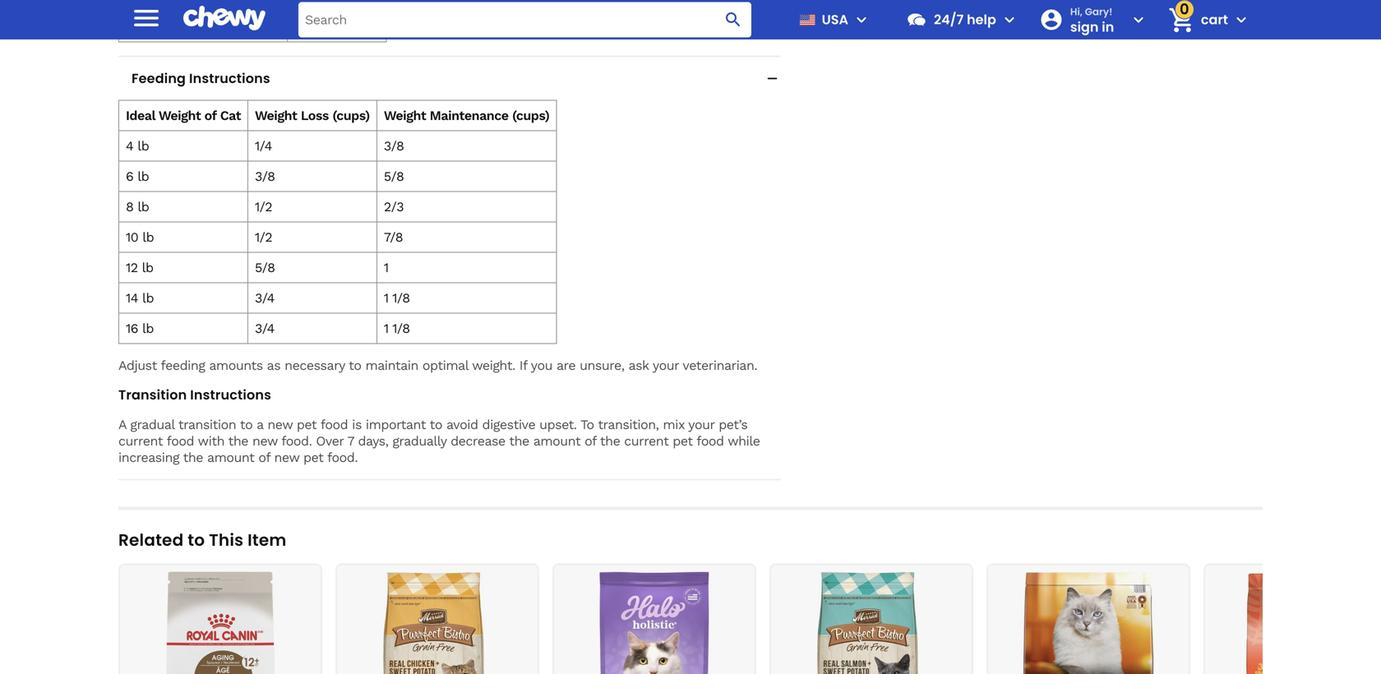 Task type: locate. For each thing, give the bounding box(es) containing it.
while
[[728, 433, 760, 449]]

weight left maintenance
[[384, 108, 426, 123]]

1 vertical spatial 1 1/8
[[384, 321, 410, 336]]

0 horizontal spatial current
[[118, 433, 163, 449]]

instructions for feeding instructions
[[189, 69, 270, 88]]

1 vertical spatial food.
[[327, 450, 358, 466]]

2 1/8 from the top
[[392, 321, 410, 336]]

1 1/2 from the top
[[255, 199, 272, 215]]

food down pet's
[[697, 433, 724, 449]]

1 vertical spatial amount
[[207, 450, 254, 466]]

gradually
[[393, 433, 447, 449]]

food
[[321, 417, 348, 433], [167, 433, 194, 449], [697, 433, 724, 449]]

you
[[531, 358, 553, 373]]

1 vertical spatial 3/4
[[255, 321, 275, 336]]

the right 'with'
[[228, 433, 248, 449]]

weight loss (cups)
[[255, 108, 370, 123]]

of down the to
[[585, 433, 596, 449]]

1 for 14 lb
[[384, 290, 389, 306]]

3/8 up 2/3
[[384, 138, 404, 154]]

2 weight from the left
[[255, 108, 297, 123]]

lb right 12
[[142, 260, 153, 276]]

0 horizontal spatial weight
[[159, 108, 201, 123]]

help
[[967, 10, 996, 29]]

gary!
[[1085, 5, 1113, 18]]

food.
[[281, 433, 312, 449], [327, 450, 358, 466]]

weight for weight loss (cups)
[[255, 108, 297, 123]]

amounts
[[209, 358, 263, 373]]

to left this at the left bottom of page
[[188, 529, 205, 552]]

0 vertical spatial your
[[653, 358, 679, 373]]

adjust feeding amounts as necessary to maintain optimal weight. if you are unsure, ask your veterinarian.
[[118, 358, 757, 373]]

new
[[268, 417, 293, 433], [252, 433, 278, 449], [274, 450, 299, 466]]

transition
[[118, 386, 187, 404]]

1 horizontal spatial current
[[624, 433, 669, 449]]

0 vertical spatial instructions
[[189, 69, 270, 88]]

pet down mix at the bottom left of the page
[[673, 433, 693, 449]]

lb for 16 lb
[[142, 321, 154, 336]]

pet
[[297, 417, 317, 433], [673, 433, 693, 449], [303, 450, 323, 466]]

weight maintenance (cups)
[[384, 108, 550, 123]]

iams advanced health healthy digestion turkey & chicken recipe adult dry cat food, 16-lb bag image
[[995, 572, 1182, 674]]

0 vertical spatial 1/8
[[392, 290, 410, 306]]

pet down the over
[[303, 450, 323, 466]]

lb right 14
[[142, 290, 154, 306]]

your inside a gradual transition to a new pet food is important to avoid digestive upset.  to transition, mix your pet's current food with the new food. over 7 days, gradually decrease the amount of the current pet food while increasing the amount of new pet food.
[[688, 417, 715, 433]]

feeding
[[161, 358, 205, 373]]

lb for 8 lb
[[138, 199, 149, 215]]

amount down 'with'
[[207, 450, 254, 466]]

ideal
[[126, 108, 155, 123]]

3 1 from the top
[[384, 321, 389, 336]]

with
[[198, 433, 224, 449]]

hi, gary! sign in
[[1071, 5, 1114, 36]]

2 3/4 from the top
[[255, 321, 275, 336]]

usa button
[[793, 0, 872, 39]]

instructions for transition instructions
[[190, 386, 271, 404]]

to
[[349, 358, 361, 373], [240, 417, 253, 433], [430, 417, 442, 433], [188, 529, 205, 552]]

cart
[[1201, 10, 1229, 29]]

1 1/8 for 14 lb
[[384, 290, 410, 306]]

of down a
[[259, 450, 270, 466]]

1 vertical spatial your
[[688, 417, 715, 433]]

14 lb
[[126, 290, 154, 306]]

food. left the over
[[281, 433, 312, 449]]

2 vertical spatial 1
[[384, 321, 389, 336]]

account menu image
[[1129, 10, 1149, 30]]

1 1/8 down 7/8
[[384, 290, 410, 306]]

0 vertical spatial 1/2
[[255, 199, 272, 215]]

(cups) right maintenance
[[512, 108, 550, 123]]

3/4
[[255, 290, 275, 306], [255, 321, 275, 336]]

1 vertical spatial new
[[252, 433, 278, 449]]

1/8 for 16 lb
[[392, 321, 410, 336]]

menu image
[[852, 10, 872, 30]]

2/3
[[384, 199, 404, 215]]

3 weight from the left
[[384, 108, 426, 123]]

weight
[[159, 108, 201, 123], [255, 108, 297, 123], [384, 108, 426, 123]]

instructions up cat
[[189, 69, 270, 88]]

transition
[[178, 417, 236, 433]]

1 vertical spatial 1
[[384, 290, 389, 306]]

3/8
[[384, 138, 404, 154], [255, 169, 275, 184]]

current down transition,
[[624, 433, 669, 449]]

2 horizontal spatial weight
[[384, 108, 426, 123]]

24/7 help link
[[900, 0, 996, 39]]

the down 'with'
[[183, 450, 203, 466]]

(cups) right loss
[[333, 108, 370, 123]]

to left maintain
[[349, 358, 361, 373]]

avoid
[[446, 417, 478, 433]]

your right mix at the bottom left of the page
[[688, 417, 715, 433]]

1 horizontal spatial food
[[321, 417, 348, 433]]

chewy home image
[[183, 0, 266, 36]]

food up the over
[[321, 417, 348, 433]]

1 vertical spatial instructions
[[190, 386, 271, 404]]

2 vertical spatial new
[[274, 450, 299, 466]]

0 horizontal spatial your
[[653, 358, 679, 373]]

to
[[581, 417, 594, 433]]

1 1/8 up maintain
[[384, 321, 410, 336]]

current
[[118, 433, 163, 449], [624, 433, 669, 449]]

weight.
[[472, 358, 515, 373]]

amount down upset.
[[533, 433, 581, 449]]

1 horizontal spatial your
[[688, 417, 715, 433]]

1 horizontal spatial amount
[[533, 433, 581, 449]]

1 1 1/8 from the top
[[384, 290, 410, 306]]

300
[[294, 19, 317, 35]]

veterinarian.
[[683, 358, 757, 373]]

10
[[126, 230, 138, 245]]

to left a
[[240, 417, 253, 433]]

instructions
[[189, 69, 270, 88], [190, 386, 271, 404]]

24/7 help
[[934, 10, 996, 29]]

6 lb
[[126, 169, 149, 184]]

1 3/4 from the top
[[255, 290, 275, 306]]

food left 'with'
[[167, 433, 194, 449]]

lb right 16 on the top of the page
[[142, 321, 154, 336]]

0 vertical spatial 5/8
[[384, 169, 404, 184]]

0 vertical spatial 3/8
[[384, 138, 404, 154]]

1 current from the left
[[118, 433, 163, 449]]

1/2 for 10 lb
[[255, 230, 272, 245]]

weight right ideal
[[159, 108, 201, 123]]

chewy support image
[[906, 9, 928, 30]]

0 vertical spatial 1 1/8
[[384, 290, 410, 306]]

your right ask
[[653, 358, 679, 373]]

2 1 from the top
[[384, 290, 389, 306]]

pet up the over
[[297, 417, 317, 433]]

5/8
[[384, 169, 404, 184], [255, 260, 275, 276]]

the down transition,
[[600, 433, 620, 449]]

2 horizontal spatial of
[[585, 433, 596, 449]]

2 horizontal spatial food
[[697, 433, 724, 449]]

7/8
[[384, 230, 403, 245]]

1 vertical spatial 5/8
[[255, 260, 275, 276]]

lb right 6
[[138, 169, 149, 184]]

0 horizontal spatial 5/8
[[255, 260, 275, 276]]

0 horizontal spatial of
[[204, 108, 217, 123]]

this
[[209, 529, 244, 552]]

1 horizontal spatial 5/8
[[384, 169, 404, 184]]

1 horizontal spatial weight
[[255, 108, 297, 123]]

0 horizontal spatial 3/8
[[255, 169, 275, 184]]

1 vertical spatial 1/2
[[255, 230, 272, 245]]

0 horizontal spatial food
[[167, 433, 194, 449]]

maintain
[[365, 358, 418, 373]]

1 horizontal spatial of
[[259, 450, 270, 466]]

0 vertical spatial 1
[[384, 260, 389, 276]]

decrease
[[451, 433, 505, 449]]

related to this item
[[118, 529, 287, 552]]

1/8 down 7/8
[[392, 290, 410, 306]]

lb right 10
[[142, 230, 154, 245]]

1 vertical spatial 1/8
[[392, 321, 410, 336]]

list
[[118, 564, 1381, 674]]

weight up '1/4'
[[255, 108, 297, 123]]

lb
[[138, 138, 149, 154], [138, 169, 149, 184], [138, 199, 149, 215], [142, 230, 154, 245], [142, 260, 153, 276], [142, 290, 154, 306], [142, 321, 154, 336]]

Search text field
[[298, 2, 752, 37]]

(cups)
[[333, 108, 370, 123], [512, 108, 550, 123]]

lb right 4 on the left top of the page
[[138, 138, 149, 154]]

0 horizontal spatial (cups)
[[333, 108, 370, 123]]

instructions down the amounts
[[190, 386, 271, 404]]

2 vertical spatial of
[[259, 450, 270, 466]]

of
[[204, 108, 217, 123], [585, 433, 596, 449], [259, 450, 270, 466]]

cart link
[[1162, 0, 1229, 39]]

1 vertical spatial of
[[585, 433, 596, 449]]

0 vertical spatial food.
[[281, 433, 312, 449]]

food. down '7'
[[327, 450, 358, 466]]

lb right the 8
[[138, 199, 149, 215]]

of left cat
[[204, 108, 217, 123]]

carnitine
[[126, 19, 181, 35]]

1 (cups) from the left
[[333, 108, 370, 123]]

1 1/8 from the top
[[392, 290, 410, 306]]

0 vertical spatial of
[[204, 108, 217, 123]]

to up gradually
[[430, 417, 442, 433]]

2 1 1/8 from the top
[[384, 321, 410, 336]]

help menu image
[[1000, 10, 1020, 30]]

ideal weight of cat
[[126, 108, 241, 123]]

feeding instructions image
[[764, 70, 781, 87]]

0 vertical spatial 3/4
[[255, 290, 275, 306]]

3/8 down '1/4'
[[255, 169, 275, 184]]

1/8
[[392, 290, 410, 306], [392, 321, 410, 336]]

royal canin feline health nutrition aging spayed/neutered 12+ dry cat food, 7-lb bag image
[[127, 572, 314, 674]]

1/2
[[255, 199, 272, 215], [255, 230, 272, 245]]

3/4 for 16 lb
[[255, 321, 275, 336]]

usa
[[822, 10, 849, 29]]

1 1/8
[[384, 290, 410, 306], [384, 321, 410, 336]]

amount
[[533, 433, 581, 449], [207, 450, 254, 466]]

transition instructions
[[118, 386, 271, 404]]

merrick purrfect bistro grain-free real chicken + sweet potato recipe adult dry cat food, 12-lb bag image
[[344, 572, 531, 674]]

the
[[228, 433, 248, 449], [509, 433, 529, 449], [600, 433, 620, 449], [183, 450, 203, 466]]

sign
[[1071, 17, 1099, 36]]

2 (cups) from the left
[[512, 108, 550, 123]]

12 lb
[[126, 260, 153, 276]]

1/8 up maintain
[[392, 321, 410, 336]]

10 lb
[[126, 230, 154, 245]]

current up increasing
[[118, 433, 163, 449]]

2 1/2 from the top
[[255, 230, 272, 245]]

1 horizontal spatial (cups)
[[512, 108, 550, 123]]



Task type: vqa. For each thing, say whether or not it's contained in the screenshot.
NECK,
no



Task type: describe. For each thing, give the bounding box(es) containing it.
are
[[557, 358, 576, 373]]

item
[[248, 529, 287, 552]]

2 vertical spatial pet
[[303, 450, 323, 466]]

1 vertical spatial pet
[[673, 433, 693, 449]]

feeding
[[132, 69, 186, 88]]

1 horizontal spatial food.
[[327, 450, 358, 466]]

halo holistic indoor chicken recipe complete digestive health & healthy weight support adult grain-free cage-free dry cat food, 10-lb bag image
[[561, 572, 748, 674]]

optimal
[[423, 358, 468, 373]]

ppm
[[321, 19, 349, 35]]

menu image
[[130, 1, 163, 34]]

1 1 from the top
[[384, 260, 389, 276]]

pet's
[[719, 417, 748, 433]]

merrick purrfect bistro grain-free real salmon + sweet potato recipe adult dry cat food, 12-lb bag image
[[778, 572, 965, 674]]

0 horizontal spatial food.
[[281, 433, 312, 449]]

as
[[267, 358, 281, 373]]

cart menu image
[[1232, 10, 1252, 30]]

gradual
[[130, 417, 175, 433]]

increasing
[[118, 450, 179, 466]]

7
[[347, 433, 354, 449]]

0 vertical spatial pet
[[297, 417, 317, 433]]

lb for 6 lb
[[138, 169, 149, 184]]

8 lb
[[126, 199, 149, 215]]

1 for 16 lb
[[384, 321, 389, 336]]

300 ppm min
[[294, 19, 376, 35]]

a
[[257, 417, 263, 433]]

submit search image
[[724, 10, 743, 30]]

tiki cat born carnivore grain-free chicken & turkey meal recipe dry cat food, 12-lb bag image
[[1212, 572, 1381, 674]]

hi,
[[1071, 5, 1083, 18]]

a
[[118, 417, 126, 433]]

lb for 10 lb
[[142, 230, 154, 245]]

maintenance
[[430, 108, 509, 123]]

loss
[[301, 108, 329, 123]]

6
[[126, 169, 133, 184]]

related
[[118, 529, 184, 552]]

mix
[[663, 417, 685, 433]]

12
[[126, 260, 138, 276]]

necessary
[[285, 358, 345, 373]]

4 lb
[[126, 138, 149, 154]]

items image
[[1167, 5, 1196, 34]]

lb for 4 lb
[[138, 138, 149, 154]]

lb for 12 lb
[[142, 260, 153, 276]]

3/4 for 14 lb
[[255, 290, 275, 306]]

1/8 for 14 lb
[[392, 290, 410, 306]]

feeding instructions
[[132, 69, 270, 88]]

in
[[1102, 17, 1114, 36]]

8
[[126, 199, 134, 215]]

over
[[316, 433, 344, 449]]

4
[[126, 138, 133, 154]]

days,
[[358, 433, 388, 449]]

min
[[353, 19, 376, 35]]

1/4
[[255, 138, 272, 154]]

1 vertical spatial 3/8
[[255, 169, 275, 184]]

lb for 14 lb
[[142, 290, 154, 306]]

1/2 for 8 lb
[[255, 199, 272, 215]]

is
[[352, 417, 362, 433]]

ask
[[629, 358, 649, 373]]

cat
[[220, 108, 241, 123]]

(cups) for weight maintenance (cups)
[[512, 108, 550, 123]]

16
[[126, 321, 138, 336]]

1 1/8 for 16 lb
[[384, 321, 410, 336]]

14
[[126, 290, 138, 306]]

a gradual transition to a new pet food is important to avoid digestive upset.  to transition, mix your pet's current food with the new food. over 7 days, gradually decrease the amount of the current pet food while increasing the amount of new pet food.
[[118, 417, 760, 466]]

24/7
[[934, 10, 964, 29]]

the down digestive
[[509, 433, 529, 449]]

0 vertical spatial amount
[[533, 433, 581, 449]]

1 weight from the left
[[159, 108, 201, 123]]

transition,
[[598, 417, 659, 433]]

0 horizontal spatial amount
[[207, 450, 254, 466]]

digestive
[[482, 417, 535, 433]]

important
[[366, 417, 426, 433]]

16 lb
[[126, 321, 154, 336]]

adjust
[[118, 358, 157, 373]]

(cups) for weight loss (cups)
[[333, 108, 370, 123]]

if
[[519, 358, 527, 373]]

upset.
[[540, 417, 577, 433]]

weight for weight maintenance (cups)
[[384, 108, 426, 123]]

unsure,
[[580, 358, 625, 373]]

1 horizontal spatial 3/8
[[384, 138, 404, 154]]

2 current from the left
[[624, 433, 669, 449]]

Product search field
[[298, 2, 752, 37]]

0 vertical spatial new
[[268, 417, 293, 433]]



